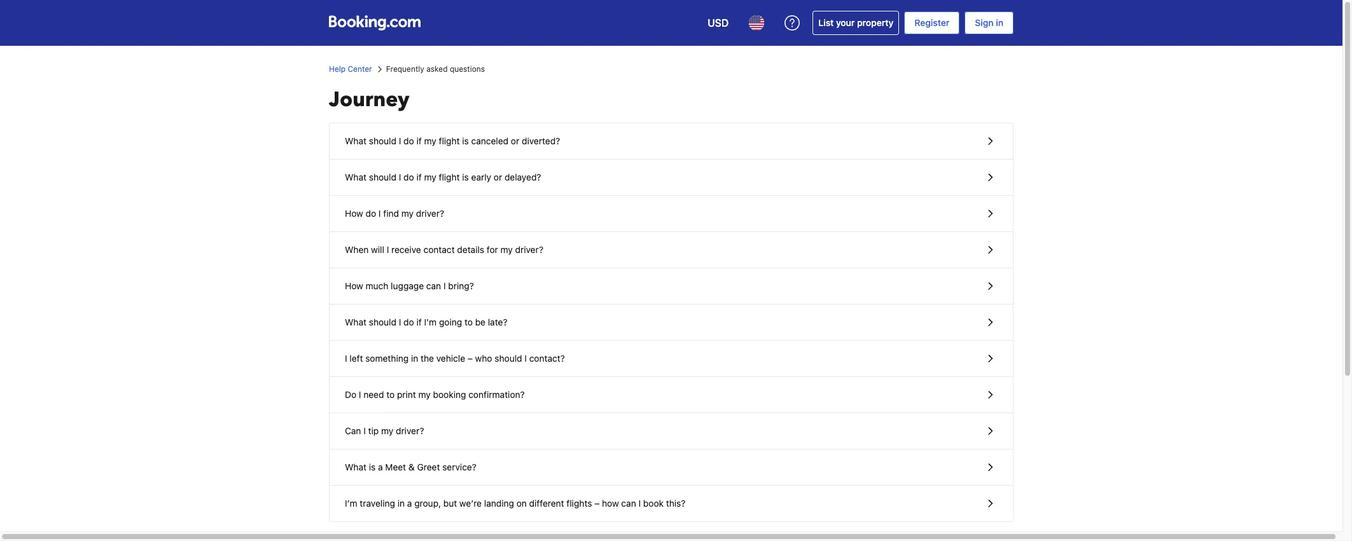Task type: describe. For each thing, give the bounding box(es) containing it.
flight for canceled
[[439, 136, 460, 146]]

what should i do if i'm going to be late?
[[345, 317, 508, 328]]

traveling
[[360, 498, 395, 509]]

i'm
[[345, 498, 357, 509]]

register
[[915, 17, 950, 28]]

what for what should i do if i'm going to be late?
[[345, 317, 367, 328]]

usd button
[[700, 8, 737, 38]]

what should i do if my flight is early or delayed? button
[[330, 160, 1013, 196]]

questions
[[450, 64, 485, 74]]

details
[[457, 244, 484, 255]]

this?
[[666, 498, 686, 509]]

2 vertical spatial is
[[369, 462, 376, 473]]

booking.com online hotel reservations image
[[329, 15, 421, 31]]

late?
[[488, 317, 508, 328]]

booking
[[433, 389, 466, 400]]

left
[[350, 353, 363, 364]]

bring?
[[448, 281, 474, 291]]

sign in
[[975, 17, 1004, 28]]

who
[[475, 353, 492, 364]]

i'm
[[424, 317, 437, 328]]

tip
[[368, 426, 379, 437]]

help center
[[329, 64, 372, 74]]

what for what is a meet & greet service?
[[345, 462, 367, 473]]

i'm traveling in a group, but we're landing on different flights – how can i book this?
[[345, 498, 686, 509]]

contact
[[424, 244, 455, 255]]

i'm traveling in a group, but we're landing on different flights – how can i book this? button
[[330, 486, 1013, 522]]

1 vertical spatial to
[[386, 389, 395, 400]]

your
[[836, 17, 855, 28]]

confirmation?
[[469, 389, 525, 400]]

i left tip
[[364, 426, 366, 437]]

i right the "will"
[[387, 244, 389, 255]]

help
[[329, 64, 346, 74]]

0 horizontal spatial can
[[426, 281, 441, 291]]

a inside i'm traveling in a group, but we're landing on different flights – how can i book this? button
[[407, 498, 412, 509]]

when will i receive contact details for my driver?
[[345, 244, 544, 255]]

be
[[475, 317, 486, 328]]

can i tip my driver? button
[[330, 414, 1013, 450]]

group,
[[414, 498, 441, 509]]

service?
[[442, 462, 477, 473]]

what is a meet & greet service?
[[345, 462, 477, 473]]

need
[[364, 389, 384, 400]]

if for early
[[417, 172, 422, 183]]

flights
[[567, 498, 592, 509]]

how much luggage can i bring?
[[345, 281, 474, 291]]

canceled
[[471, 136, 509, 146]]

receive
[[391, 244, 421, 255]]

book
[[643, 498, 664, 509]]

1 vertical spatial in
[[411, 353, 418, 364]]

much
[[366, 281, 388, 291]]

what should i do if my flight is canceled or diverted?
[[345, 136, 560, 146]]

different
[[529, 498, 564, 509]]

my inside "what should i do if my flight is early or delayed?" "button"
[[424, 172, 436, 183]]

do inside button
[[366, 208, 376, 219]]

or for delayed?
[[494, 172, 502, 183]]

luggage
[[391, 281, 424, 291]]

0 horizontal spatial in
[[398, 498, 405, 509]]

my inside can i tip my driver? "button"
[[381, 426, 393, 437]]

1 horizontal spatial –
[[595, 498, 600, 509]]

what is a meet & greet service? button
[[330, 450, 1013, 486]]

property
[[857, 17, 894, 28]]

on
[[517, 498, 527, 509]]

do i need to print my booking confirmation? button
[[330, 377, 1013, 414]]

0 vertical spatial to
[[465, 317, 473, 328]]

how do i find my driver?
[[345, 208, 444, 219]]

how much luggage can i bring? button
[[330, 269, 1013, 305]]

print
[[397, 389, 416, 400]]

help center button
[[329, 64, 372, 75]]

driver? inside 'when will i receive contact details for my driver?' button
[[515, 244, 544, 255]]

i left contact?
[[525, 353, 527, 364]]

usd
[[708, 17, 729, 29]]

how
[[602, 498, 619, 509]]

do for what should i do if i'm going to be late?
[[404, 317, 414, 328]]

driver? inside how do i find my driver? button
[[416, 208, 444, 219]]

if for canceled
[[417, 136, 422, 146]]

what should i do if my flight is early or delayed?
[[345, 172, 541, 183]]

what for what should i do if my flight is early or delayed?
[[345, 172, 367, 183]]

for
[[487, 244, 498, 255]]



Task type: locate. For each thing, give the bounding box(es) containing it.
my right print
[[419, 389, 431, 400]]

1 vertical spatial flight
[[439, 172, 460, 183]]

how do i find my driver? button
[[330, 196, 1013, 232]]

sign in link
[[965, 11, 1014, 34]]

register link
[[905, 11, 960, 34]]

0 horizontal spatial or
[[494, 172, 502, 183]]

what inside "what should i do if my flight is early or delayed?" "button"
[[345, 172, 367, 183]]

should down journey
[[369, 136, 396, 146]]

what inside what should i do if my flight is canceled or diverted? button
[[345, 136, 367, 146]]

my inside how do i find my driver? button
[[401, 208, 414, 219]]

what
[[345, 136, 367, 146], [345, 172, 367, 183], [345, 317, 367, 328], [345, 462, 367, 473]]

driver? right for
[[515, 244, 544, 255]]

vehicle
[[436, 353, 465, 364]]

when
[[345, 244, 369, 255]]

flight for early
[[439, 172, 460, 183]]

the
[[421, 353, 434, 364]]

how up when
[[345, 208, 363, 219]]

1 if from the top
[[417, 136, 422, 146]]

3 if from the top
[[417, 317, 422, 328]]

i right do
[[359, 389, 361, 400]]

2 vertical spatial in
[[398, 498, 405, 509]]

0 vertical spatial how
[[345, 208, 363, 219]]

4 what from the top
[[345, 462, 367, 473]]

0 vertical spatial in
[[996, 17, 1004, 28]]

0 vertical spatial if
[[417, 136, 422, 146]]

a left meet
[[378, 462, 383, 473]]

2 what from the top
[[345, 172, 367, 183]]

driver?
[[416, 208, 444, 219], [515, 244, 544, 255], [396, 426, 424, 437]]

to left print
[[386, 389, 395, 400]]

i
[[399, 136, 401, 146], [399, 172, 401, 183], [379, 208, 381, 219], [387, 244, 389, 255], [444, 281, 446, 291], [399, 317, 401, 328], [345, 353, 347, 364], [525, 353, 527, 364], [359, 389, 361, 400], [364, 426, 366, 437], [639, 498, 641, 509]]

i left the book
[[639, 498, 641, 509]]

2 vertical spatial driver?
[[396, 426, 424, 437]]

2 if from the top
[[417, 172, 422, 183]]

what should i do if my flight is canceled or diverted? button
[[330, 123, 1013, 160]]

1 horizontal spatial a
[[407, 498, 412, 509]]

my right tip
[[381, 426, 393, 437]]

do left find
[[366, 208, 376, 219]]

find
[[383, 208, 399, 219]]

what for what should i do if my flight is canceled or diverted?
[[345, 136, 367, 146]]

i up how do i find my driver?
[[399, 172, 401, 183]]

driver? up contact
[[416, 208, 444, 219]]

diverted?
[[522, 136, 560, 146]]

landing
[[484, 498, 514, 509]]

can right luggage on the left of page
[[426, 281, 441, 291]]

greet
[[417, 462, 440, 473]]

or right canceled at the left of the page
[[511, 136, 519, 146]]

my right for
[[501, 244, 513, 255]]

driver? up what is a meet & greet service?
[[396, 426, 424, 437]]

or
[[511, 136, 519, 146], [494, 172, 502, 183]]

meet
[[385, 462, 406, 473]]

in left the
[[411, 353, 418, 364]]

1 vertical spatial a
[[407, 498, 412, 509]]

is left meet
[[369, 462, 376, 473]]

frequently asked questions
[[386, 64, 485, 74]]

1 vertical spatial can
[[621, 498, 636, 509]]

do inside "button"
[[404, 172, 414, 183]]

– left "how"
[[595, 498, 600, 509]]

is left canceled at the left of the page
[[462, 136, 469, 146]]

1 vertical spatial how
[[345, 281, 363, 291]]

can i tip my driver?
[[345, 426, 424, 437]]

in right sign
[[996, 17, 1004, 28]]

but
[[443, 498, 457, 509]]

what inside what is a meet & greet service? button
[[345, 462, 367, 473]]

what should i do if i'm going to be late? button
[[330, 305, 1013, 341]]

delayed?
[[505, 172, 541, 183]]

should right who
[[495, 353, 522, 364]]

1 flight from the top
[[439, 136, 460, 146]]

if
[[417, 136, 422, 146], [417, 172, 422, 183], [417, 317, 422, 328]]

flight up what should i do if my flight is early or delayed?
[[439, 136, 460, 146]]

i left something in the vehicle – who should i contact? button
[[330, 341, 1013, 377]]

0 vertical spatial –
[[468, 353, 473, 364]]

1 horizontal spatial or
[[511, 136, 519, 146]]

how
[[345, 208, 363, 219], [345, 281, 363, 291]]

0 vertical spatial driver?
[[416, 208, 444, 219]]

a
[[378, 462, 383, 473], [407, 498, 412, 509]]

i left find
[[379, 208, 381, 219]]

0 vertical spatial is
[[462, 136, 469, 146]]

1 what from the top
[[345, 136, 367, 146]]

should inside "button"
[[369, 172, 396, 183]]

0 horizontal spatial a
[[378, 462, 383, 473]]

what up left
[[345, 317, 367, 328]]

going
[[439, 317, 462, 328]]

0 vertical spatial flight
[[439, 136, 460, 146]]

contact?
[[529, 353, 565, 364]]

how inside button
[[345, 281, 363, 291]]

do left i'm
[[404, 317, 414, 328]]

a inside what is a meet & greet service? button
[[378, 462, 383, 473]]

or inside "button"
[[494, 172, 502, 183]]

i down journey
[[399, 136, 401, 146]]

journey
[[329, 86, 409, 114]]

sign
[[975, 17, 994, 28]]

a left the group,
[[407, 498, 412, 509]]

if for be
[[417, 317, 422, 328]]

2 vertical spatial if
[[417, 317, 422, 328]]

list
[[819, 17, 834, 28]]

can right "how"
[[621, 498, 636, 509]]

i left left
[[345, 353, 347, 364]]

should
[[369, 136, 396, 146], [369, 172, 396, 183], [369, 317, 396, 328], [495, 353, 522, 364]]

what down can
[[345, 462, 367, 473]]

2 how from the top
[[345, 281, 363, 291]]

can
[[345, 426, 361, 437]]

what down journey
[[345, 136, 367, 146]]

i inside button
[[379, 208, 381, 219]]

1 how from the top
[[345, 208, 363, 219]]

to
[[465, 317, 473, 328], [386, 389, 395, 400]]

how inside button
[[345, 208, 363, 219]]

is for canceled
[[462, 136, 469, 146]]

1 horizontal spatial can
[[621, 498, 636, 509]]

my inside "do i need to print my booking confirmation?" button
[[419, 389, 431, 400]]

if left i'm
[[417, 317, 422, 328]]

we're
[[459, 498, 482, 509]]

0 horizontal spatial –
[[468, 353, 473, 364]]

&
[[409, 462, 415, 473]]

flight
[[439, 136, 460, 146], [439, 172, 460, 183]]

– left who
[[468, 353, 473, 364]]

do
[[404, 136, 414, 146], [404, 172, 414, 183], [366, 208, 376, 219], [404, 317, 414, 328]]

my inside what should i do if my flight is canceled or diverted? button
[[424, 136, 436, 146]]

0 vertical spatial or
[[511, 136, 519, 146]]

something
[[365, 353, 409, 364]]

what inside button
[[345, 317, 367, 328]]

flight left the early at the left of the page
[[439, 172, 460, 183]]

3 what from the top
[[345, 317, 367, 328]]

list your property link
[[813, 11, 899, 35]]

if up what should i do if my flight is early or delayed?
[[417, 136, 422, 146]]

i left i'm
[[399, 317, 401, 328]]

driver? inside can i tip my driver? "button"
[[396, 426, 424, 437]]

my down what should i do if my flight is canceled or diverted?
[[424, 172, 436, 183]]

do for what should i do if my flight is canceled or diverted?
[[404, 136, 414, 146]]

how for how do i find my driver?
[[345, 208, 363, 219]]

do i need to print my booking confirmation?
[[345, 389, 525, 400]]

1 vertical spatial if
[[417, 172, 422, 183]]

list your property
[[819, 17, 894, 28]]

my
[[424, 136, 436, 146], [424, 172, 436, 183], [401, 208, 414, 219], [501, 244, 513, 255], [419, 389, 431, 400], [381, 426, 393, 437]]

should for what should i do if my flight is canceled or diverted?
[[369, 136, 396, 146]]

i left something in the vehicle – who should i contact?
[[345, 353, 565, 364]]

is left the early at the left of the page
[[462, 172, 469, 183]]

when will i receive contact details for my driver? button
[[330, 232, 1013, 269]]

2 horizontal spatial in
[[996, 17, 1004, 28]]

–
[[468, 353, 473, 364], [595, 498, 600, 509]]

1 vertical spatial –
[[595, 498, 600, 509]]

or right the early at the left of the page
[[494, 172, 502, 183]]

early
[[471, 172, 491, 183]]

1 horizontal spatial to
[[465, 317, 473, 328]]

how for how much luggage can i bring?
[[345, 281, 363, 291]]

my right find
[[401, 208, 414, 219]]

1 vertical spatial or
[[494, 172, 502, 183]]

0 vertical spatial a
[[378, 462, 383, 473]]

1 vertical spatial driver?
[[515, 244, 544, 255]]

should for what should i do if i'm going to be late?
[[369, 317, 396, 328]]

asked
[[427, 64, 448, 74]]

0 horizontal spatial to
[[386, 389, 395, 400]]

flight inside button
[[439, 136, 460, 146]]

in right traveling
[[398, 498, 405, 509]]

center
[[348, 64, 372, 74]]

is
[[462, 136, 469, 146], [462, 172, 469, 183], [369, 462, 376, 473]]

if inside "button"
[[417, 172, 422, 183]]

or inside button
[[511, 136, 519, 146]]

my inside 'when will i receive contact details for my driver?' button
[[501, 244, 513, 255]]

do
[[345, 389, 356, 400]]

1 vertical spatial is
[[462, 172, 469, 183]]

my up what should i do if my flight is early or delayed?
[[424, 136, 436, 146]]

do for what should i do if my flight is early or delayed?
[[404, 172, 414, 183]]

what up how do i find my driver?
[[345, 172, 367, 183]]

should up find
[[369, 172, 396, 183]]

is for early
[[462, 172, 469, 183]]

2 flight from the top
[[439, 172, 460, 183]]

to left 'be'
[[465, 317, 473, 328]]

1 horizontal spatial in
[[411, 353, 418, 364]]

will
[[371, 244, 384, 255]]

how left much
[[345, 281, 363, 291]]

is inside "button"
[[462, 172, 469, 183]]

should for what should i do if my flight is early or delayed?
[[369, 172, 396, 183]]

flight inside "button"
[[439, 172, 460, 183]]

i left bring?
[[444, 281, 446, 291]]

in
[[996, 17, 1004, 28], [411, 353, 418, 364], [398, 498, 405, 509]]

should up something
[[369, 317, 396, 328]]

if up how do i find my driver?
[[417, 172, 422, 183]]

frequently
[[386, 64, 424, 74]]

0 vertical spatial can
[[426, 281, 441, 291]]

do up what should i do if my flight is early or delayed?
[[404, 136, 414, 146]]

do up how do i find my driver?
[[404, 172, 414, 183]]

or for diverted?
[[511, 136, 519, 146]]



Task type: vqa. For each thing, say whether or not it's contained in the screenshot.
2nd flight from the bottom
yes



